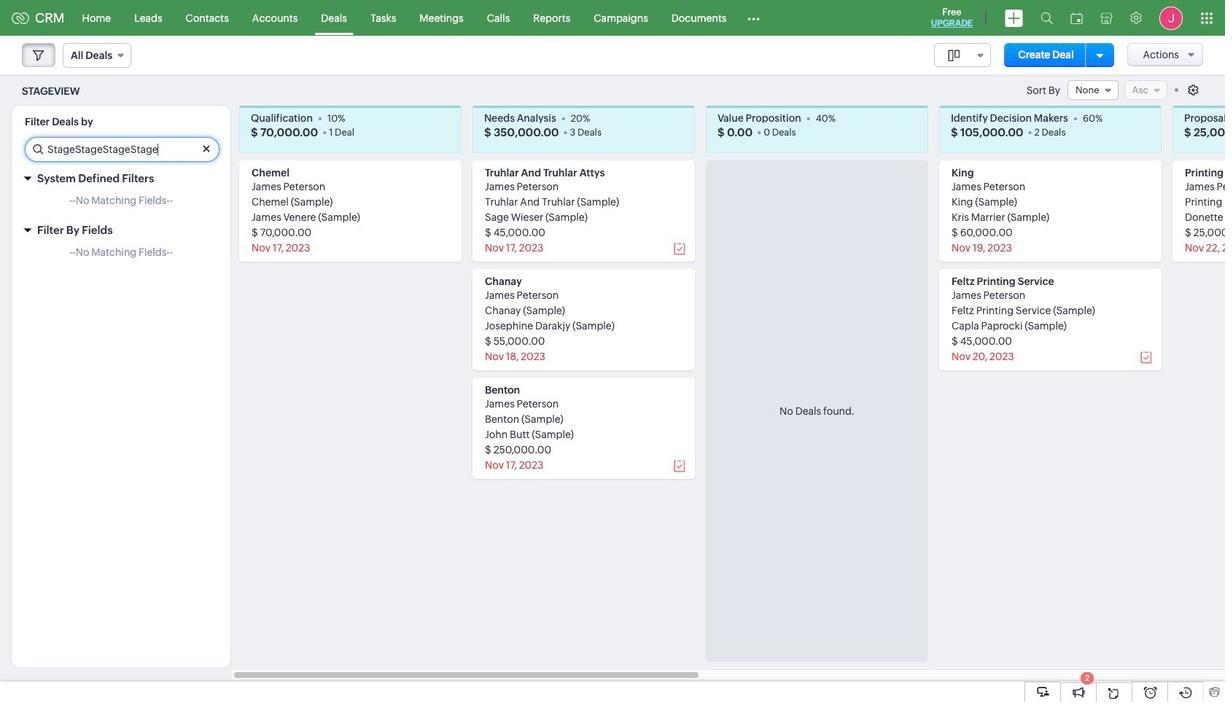 Task type: locate. For each thing, give the bounding box(es) containing it.
create menu element
[[996, 0, 1032, 35]]

1 vertical spatial region
[[12, 243, 230, 269]]

2 region from the top
[[12, 243, 230, 269]]

Other Modules field
[[738, 6, 770, 30]]

create menu image
[[1005, 9, 1023, 27]]

0 vertical spatial region
[[12, 191, 230, 217]]

logo image
[[12, 12, 29, 24]]

Search text field
[[26, 138, 219, 161]]

region
[[12, 191, 230, 217], [12, 243, 230, 269]]

None field
[[63, 43, 131, 68], [934, 43, 991, 67], [1068, 80, 1119, 100], [63, 43, 131, 68], [1068, 80, 1119, 100]]



Task type: describe. For each thing, give the bounding box(es) containing it.
none field size
[[934, 43, 991, 67]]

calendar image
[[1071, 12, 1083, 24]]

1 region from the top
[[12, 191, 230, 217]]

search element
[[1032, 0, 1062, 36]]

profile image
[[1160, 6, 1183, 30]]

search image
[[1041, 12, 1053, 24]]

profile element
[[1151, 0, 1192, 35]]

size image
[[948, 49, 960, 62]]



